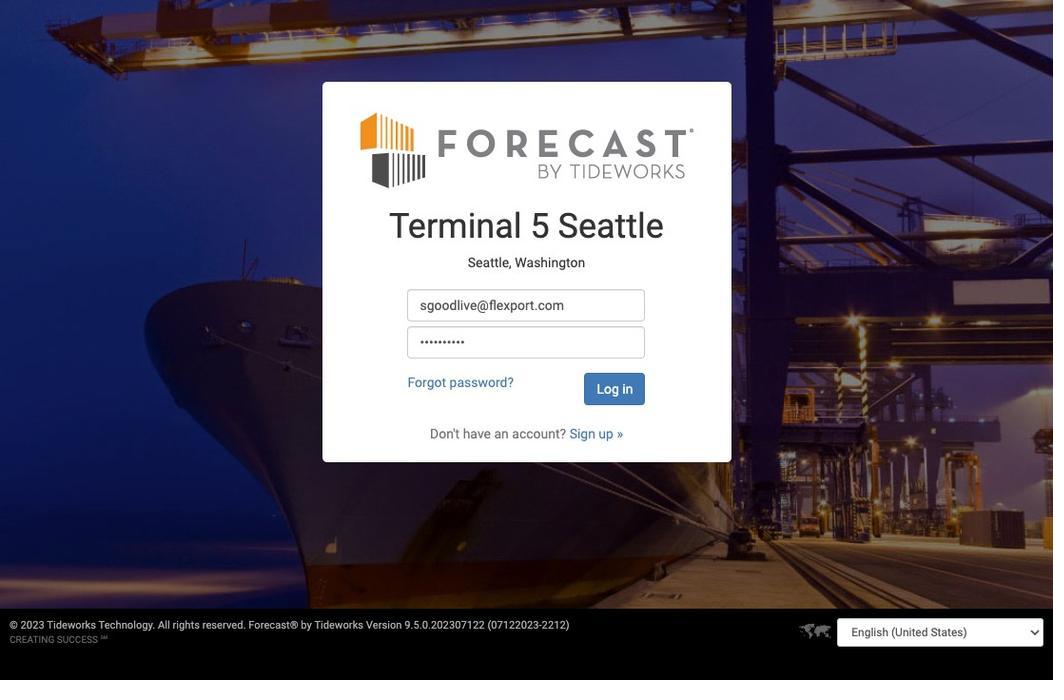 Task type: vqa. For each thing, say whether or not it's contained in the screenshot.
the »
yes



Task type: locate. For each thing, give the bounding box(es) containing it.
tideworks right by
[[314, 620, 364, 632]]

in
[[623, 382, 633, 397]]

℠
[[100, 635, 108, 645]]

(07122023-
[[488, 620, 542, 632]]

up
[[599, 426, 614, 442]]

log
[[597, 382, 619, 397]]

2 tideworks from the left
[[314, 620, 364, 632]]

tideworks up success
[[47, 620, 96, 632]]

forgot password? log in
[[408, 375, 633, 397]]

don't
[[430, 426, 460, 442]]

2212)
[[542, 620, 570, 632]]

don't have an account? sign up »
[[430, 426, 623, 442]]

terminal
[[389, 207, 522, 247]]

0 horizontal spatial tideworks
[[47, 620, 96, 632]]

seattle
[[558, 207, 664, 247]]

rights
[[173, 620, 200, 632]]

washington
[[515, 255, 586, 270]]

seattle,
[[468, 255, 512, 270]]

1 horizontal spatial tideworks
[[314, 620, 364, 632]]

password?
[[450, 375, 514, 390]]

»
[[617, 426, 623, 442]]

5
[[531, 207, 550, 247]]

tideworks
[[47, 620, 96, 632], [314, 620, 364, 632]]

have
[[463, 426, 491, 442]]

©
[[10, 620, 18, 632]]

by
[[301, 620, 312, 632]]

an
[[494, 426, 509, 442]]



Task type: describe. For each thing, give the bounding box(es) containing it.
log in button
[[585, 373, 646, 405]]

account?
[[512, 426, 566, 442]]

forgot password? link
[[408, 375, 514, 390]]

© 2023 tideworks technology. all rights reserved. forecast® by tideworks version 9.5.0.202307122 (07122023-2212) creating success ℠
[[10, 620, 570, 645]]

sign
[[570, 426, 596, 442]]

Email or username text field
[[408, 289, 646, 322]]

technology.
[[99, 620, 155, 632]]

sign up » link
[[570, 426, 623, 442]]

terminal 5 seattle seattle, washington
[[389, 207, 664, 270]]

forecast®
[[249, 620, 298, 632]]

all
[[158, 620, 170, 632]]

1 tideworks from the left
[[47, 620, 96, 632]]

creating
[[10, 635, 54, 645]]

reserved.
[[202, 620, 246, 632]]

Password password field
[[408, 326, 646, 359]]

forecast® by tideworks image
[[360, 110, 693, 189]]

version
[[366, 620, 402, 632]]

forgot
[[408, 375, 446, 390]]

success
[[57, 635, 98, 645]]

9.5.0.202307122
[[405, 620, 485, 632]]

2023
[[21, 620, 44, 632]]



